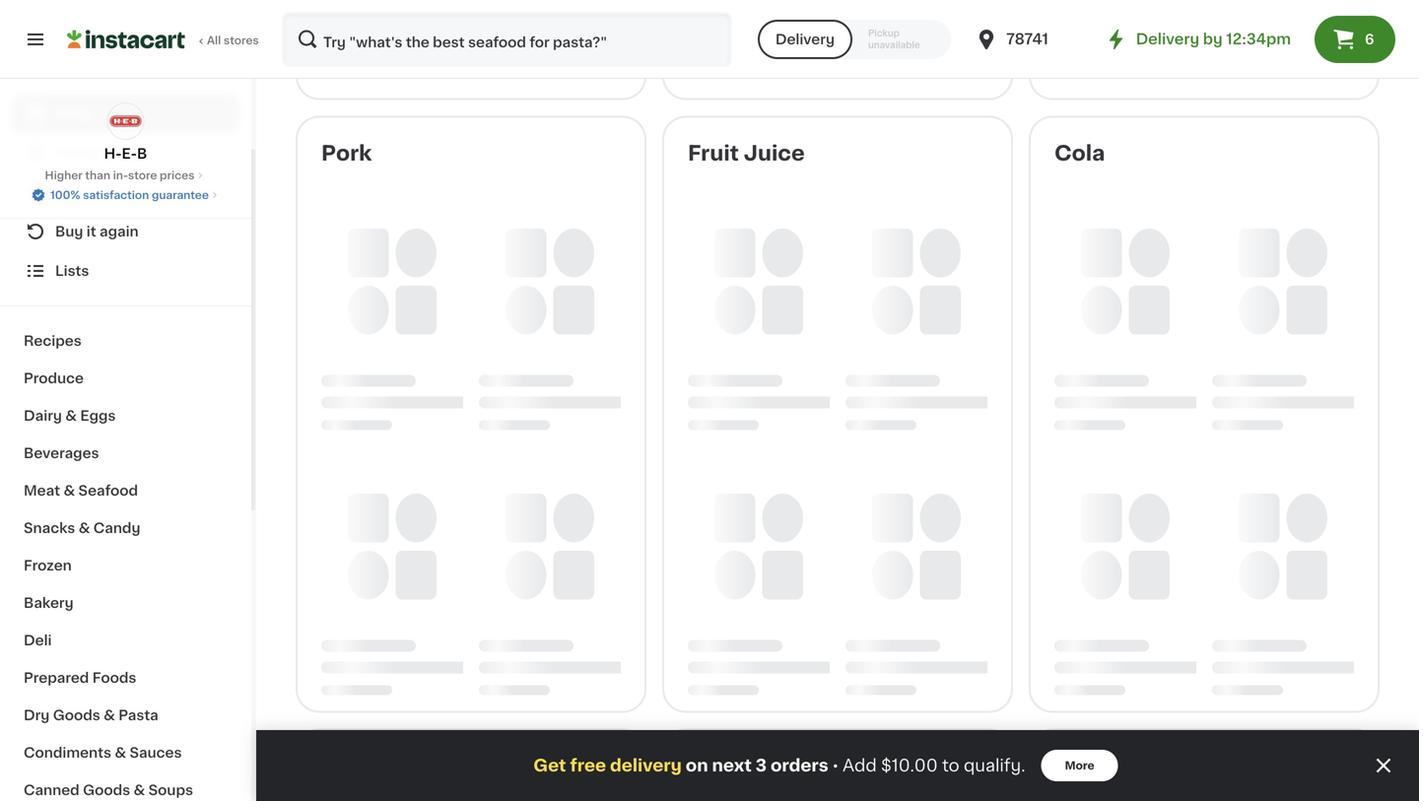 Task type: vqa. For each thing, say whether or not it's contained in the screenshot.
Bottled Tea
yes



Task type: locate. For each thing, give the bounding box(es) containing it.
than
[[85, 170, 110, 181]]

h-
[[104, 147, 122, 161]]

prepared foods link
[[12, 659, 239, 697]]

& for dairy
[[65, 409, 77, 423]]

& left eggs
[[65, 409, 77, 423]]

h-e-b logo image
[[107, 102, 144, 140]]

frozen for frozen
[[24, 559, 72, 573]]

& left candy
[[79, 521, 90, 535]]

b
[[137, 147, 147, 161]]

1 vertical spatial frozen
[[1054, 756, 1128, 777]]

78741
[[1006, 32, 1048, 46]]

delivery
[[1136, 32, 1199, 46], [775, 33, 835, 46]]

prepared
[[24, 671, 89, 685]]

on
[[686, 757, 708, 774]]

all stores link
[[67, 12, 260, 67]]

by
[[1203, 32, 1223, 46]]

snacks & candy
[[24, 521, 140, 535]]

spend
[[690, 26, 726, 37]]

$2
[[784, 26, 798, 37]]

100% satisfaction guarantee button
[[31, 183, 221, 203]]

frozen left breads
[[1054, 756, 1128, 777]]

soups
[[148, 783, 193, 797]]

oz
[[702, 4, 715, 14]]

breads
[[1133, 756, 1210, 777]]

deals
[[55, 185, 96, 199]]

items
[[755, 43, 786, 54]]

pasta
[[118, 709, 158, 722]]

& left soups
[[134, 783, 145, 797]]

produce
[[24, 372, 84, 385]]

more button
[[1041, 750, 1118, 781]]

1 vertical spatial goods
[[83, 783, 130, 797]]

goods down prepared foods
[[53, 709, 100, 722]]

& up canned goods & soups link
[[115, 746, 126, 760]]

canned goods & soups
[[24, 783, 193, 797]]

dry
[[24, 709, 50, 722]]

deli
[[24, 634, 52, 647]]

&
[[65, 409, 77, 423], [64, 484, 75, 498], [79, 521, 90, 535], [104, 709, 115, 722], [115, 746, 126, 760], [134, 783, 145, 797]]

0 horizontal spatial delivery
[[775, 33, 835, 46]]

& right meat
[[64, 484, 75, 498]]

to
[[942, 757, 959, 774]]

fruit juice
[[688, 143, 805, 164]]

beverages
[[24, 446, 99, 460]]

treatment tracker modal dialog
[[256, 730, 1419, 801]]

pork
[[321, 143, 372, 164]]

1 horizontal spatial delivery
[[1136, 32, 1199, 46]]

buy it again
[[55, 225, 139, 238]]

free
[[570, 757, 606, 774]]

eggs
[[80, 409, 116, 423]]

goods for dry
[[53, 709, 100, 722]]

frozen up bakery
[[24, 559, 72, 573]]

see
[[688, 43, 709, 54]]

delivery inside button
[[775, 33, 835, 46]]

buy
[[55, 225, 83, 238]]

delivery for delivery
[[775, 33, 835, 46]]

None search field
[[282, 12, 732, 67]]

qualify.
[[964, 757, 1025, 774]]

1 horizontal spatial frozen
[[1054, 756, 1128, 777]]

more
[[1065, 760, 1095, 771]]

frozen
[[24, 559, 72, 573], [1054, 756, 1128, 777]]

6 button
[[1315, 16, 1395, 63]]

candy
[[93, 521, 140, 535]]

guarantee
[[152, 190, 209, 201]]

0 horizontal spatial frozen
[[24, 559, 72, 573]]

goods down condiments & sauces
[[83, 783, 130, 797]]

12:34pm
[[1226, 32, 1291, 46]]

h-e-b link
[[104, 102, 147, 164]]

recipes
[[24, 334, 82, 348]]

•
[[832, 758, 839, 773]]

goods
[[53, 709, 100, 722], [83, 783, 130, 797]]

condiments & sauces link
[[12, 734, 239, 772]]

delivery for delivery by 12:34pm
[[1136, 32, 1199, 46]]

6
[[1365, 33, 1374, 46]]

& for meat
[[64, 484, 75, 498]]

deli link
[[12, 622, 239, 659]]

store
[[128, 170, 157, 181]]

bakery
[[24, 596, 74, 610]]

Search field
[[284, 14, 730, 65]]

again
[[100, 225, 139, 238]]

& left 'pasta'
[[104, 709, 115, 722]]

save
[[756, 26, 782, 37]]

it
[[86, 225, 96, 238]]

0 vertical spatial frozen
[[24, 559, 72, 573]]

0 vertical spatial goods
[[53, 709, 100, 722]]



Task type: describe. For each thing, give the bounding box(es) containing it.
$20,
[[729, 26, 753, 37]]

canned
[[24, 783, 80, 797]]

h-e-b
[[104, 147, 147, 161]]

frozen breads
[[1054, 756, 1210, 777]]

$10.00
[[881, 757, 938, 774]]

higher than in-store prices link
[[45, 168, 206, 183]]

foods
[[92, 671, 136, 685]]

78741 button
[[975, 12, 1093, 67]]

beverages link
[[12, 435, 239, 472]]

goods for canned
[[83, 783, 130, 797]]

meat & seafood link
[[12, 472, 239, 509]]

delivery by 12:34pm link
[[1104, 28, 1291, 51]]

get
[[533, 757, 566, 774]]

prepared foods
[[24, 671, 136, 685]]

spend $20, save $2 see eligible items
[[688, 26, 798, 54]]

& for condiments
[[115, 746, 126, 760]]

delivery
[[610, 757, 682, 774]]

all stores
[[207, 35, 259, 46]]

higher
[[45, 170, 83, 181]]

dairy
[[24, 409, 62, 423]]

dairy & eggs
[[24, 409, 116, 423]]

prices
[[160, 170, 195, 181]]

recipes link
[[12, 322, 239, 360]]

delivery by 12:34pm
[[1136, 32, 1291, 46]]

condiments & sauces
[[24, 746, 182, 760]]

frozen link
[[12, 547, 239, 584]]

fruit
[[688, 143, 739, 164]]

dry goods & pasta
[[24, 709, 158, 722]]

& for snacks
[[79, 521, 90, 535]]

frozen for frozen breads
[[1054, 756, 1128, 777]]

produce link
[[12, 360, 239, 397]]

in-
[[113, 170, 128, 181]]

sauces
[[130, 746, 182, 760]]

lists link
[[12, 251, 239, 291]]

lists
[[55, 264, 89, 278]]

delivery button
[[758, 20, 852, 59]]

snacks & candy link
[[12, 509, 239, 547]]

16 oz button
[[688, 0, 830, 17]]

juice
[[744, 143, 805, 164]]

3
[[756, 757, 767, 774]]

instacart logo image
[[67, 28, 185, 51]]

16 oz
[[688, 4, 715, 14]]

condiments
[[24, 746, 111, 760]]

16
[[688, 4, 700, 14]]

product group
[[688, 0, 830, 57]]

snacks
[[24, 521, 75, 535]]

satisfaction
[[83, 190, 149, 201]]

bakery link
[[12, 584, 239, 622]]

cola
[[1054, 143, 1105, 164]]

get free delivery on next 3 orders • add $10.00 to qualify.
[[533, 757, 1025, 774]]

bottled
[[688, 756, 769, 777]]

meat & seafood
[[24, 484, 138, 498]]

tea
[[774, 756, 813, 777]]

deals link
[[12, 172, 239, 212]]

add
[[843, 757, 877, 774]]

service type group
[[758, 20, 951, 59]]

next
[[712, 757, 752, 774]]

e-
[[122, 147, 137, 161]]

100% satisfaction guarantee
[[50, 190, 209, 201]]

all
[[207, 35, 221, 46]]

eligible
[[712, 43, 753, 54]]

shop link
[[12, 94, 239, 133]]

dry goods & pasta link
[[12, 697, 239, 734]]

bottled tea
[[688, 756, 813, 777]]

buy it again link
[[12, 212, 239, 251]]

orders
[[771, 757, 828, 774]]

stores
[[224, 35, 259, 46]]

100%
[[50, 190, 80, 201]]



